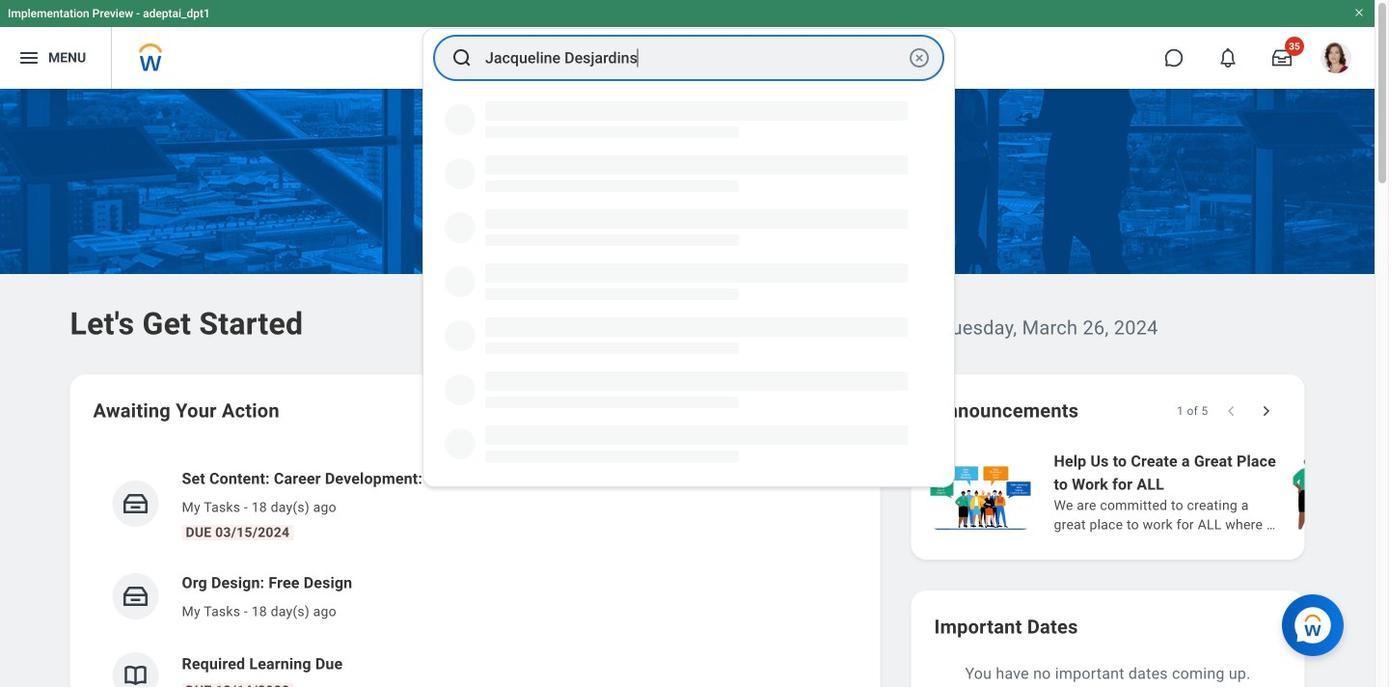 Task type: describe. For each thing, give the bounding box(es) containing it.
profile logan mcneil image
[[1321, 42, 1352, 77]]

inbox image
[[121, 489, 150, 518]]

inbox large image
[[1273, 48, 1292, 68]]

close environment banner image
[[1354, 7, 1366, 18]]

x circle image
[[908, 46, 931, 69]]

inbox image
[[121, 582, 150, 611]]

book open image
[[121, 661, 150, 687]]

notifications large image
[[1219, 48, 1238, 68]]

0 horizontal spatial list
[[93, 452, 857, 687]]



Task type: vqa. For each thing, say whether or not it's contained in the screenshot.
status at bottom right
yes



Task type: locate. For each thing, give the bounding box(es) containing it.
None search field
[[423, 28, 955, 487]]

1 horizontal spatial list
[[927, 448, 1390, 537]]

list
[[927, 448, 1390, 537], [93, 452, 857, 687]]

status
[[1178, 403, 1209, 419]]

main content
[[0, 89, 1390, 687]]

banner
[[0, 0, 1375, 89]]

chevron left small image
[[1222, 401, 1242, 421]]

justify image
[[17, 46, 41, 69]]

Search Workday  search field
[[485, 37, 904, 79]]

search image
[[451, 46, 474, 69]]

chevron right small image
[[1257, 401, 1276, 421]]



